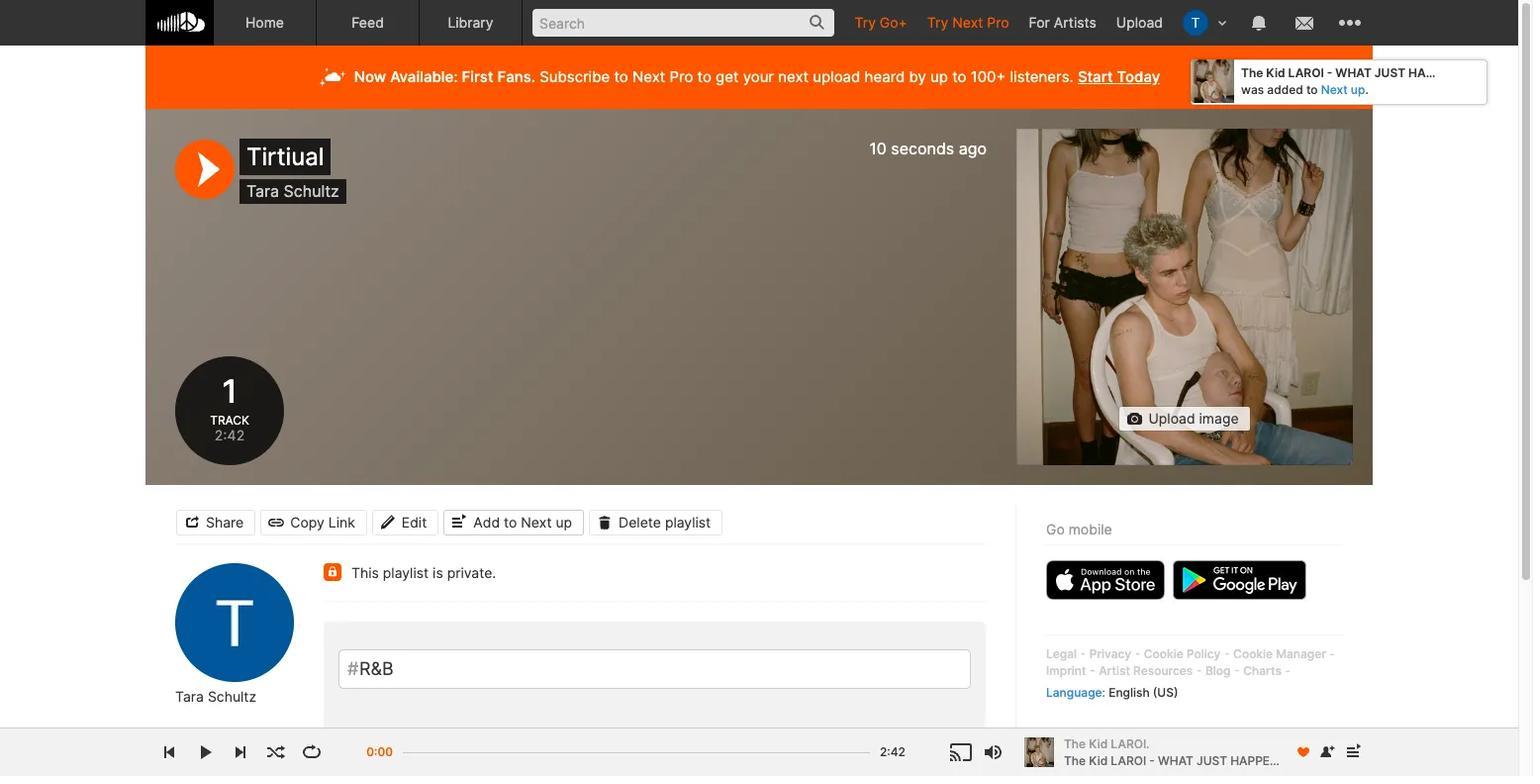 Task type: vqa. For each thing, say whether or not it's contained in the screenshot.
JUST in the "the kid laroi. the kid laroi - what just happened"
yes



Task type: locate. For each thing, give the bounding box(es) containing it.
some
[[441, 731, 502, 759]]

1 vertical spatial up
[[556, 513, 572, 530]]

1 vertical spatial schultz
[[208, 688, 256, 705]]

policy
[[1187, 646, 1221, 661]]

1 vertical spatial tara
[[175, 688, 204, 705]]

try left go+
[[855, 14, 876, 31]]

cookie
[[1144, 646, 1184, 661], [1233, 646, 1273, 661]]

next up image
[[1341, 740, 1365, 764]]

1 vertical spatial playlist
[[383, 564, 429, 581]]

go+
[[880, 14, 908, 31]]

1 horizontal spatial get
[[716, 67, 739, 86]]

cookie policy link
[[1144, 646, 1221, 661]]

⁃ down cookie manager link at the right of page
[[1285, 663, 1291, 678]]

tags
[[509, 731, 558, 759]]

kid for laroi.
[[1089, 736, 1108, 751]]

⁃ right blog in the right bottom of the page
[[1234, 663, 1240, 678]]

1 horizontal spatial happened
[[1409, 65, 1473, 80]]

the for the kid laroi - what just happened was added to next up .
[[1241, 65, 1263, 80]]

1 vertical spatial next
[[632, 67, 666, 86]]

1 vertical spatial tara schultz's avatar element
[[175, 563, 294, 682]]

just
[[1375, 65, 1406, 80], [1197, 753, 1227, 768]]

the kid laroi - what just happened was added to next up .
[[1241, 65, 1473, 97]]

to right the tags
[[565, 731, 587, 759]]

progress bar
[[403, 742, 870, 775]]

to left 100+
[[952, 67, 967, 86]]

tara schultz's avatar element up tara schultz
[[175, 563, 294, 682]]

2 vertical spatial the
[[1064, 753, 1086, 768]]

0 horizontal spatial what
[[1158, 753, 1194, 768]]

1 horizontal spatial next
[[632, 67, 666, 86]]

0 vertical spatial up
[[931, 67, 948, 86]]

1 horizontal spatial -
[[1327, 65, 1333, 80]]

next right add
[[521, 513, 552, 530]]

0 vertical spatial playlist
[[665, 513, 711, 530]]

0 horizontal spatial try
[[855, 14, 876, 31]]

artist
[[1099, 663, 1130, 678]]

⁃ up 'blog' link
[[1224, 646, 1230, 661]]

for
[[1029, 14, 1050, 31]]

pro left for
[[987, 14, 1009, 31]]

1 horizontal spatial just
[[1375, 65, 1406, 80]]

just inside the kid laroi. the kid laroi - what just happened
[[1197, 753, 1227, 768]]

next up 100+
[[952, 14, 983, 31]]

try right go+
[[927, 14, 949, 31]]

⁃ up "artist resources" link
[[1135, 646, 1141, 661]]

1 vertical spatial just
[[1197, 753, 1227, 768]]

0 vertical spatial what
[[1336, 65, 1372, 80]]

to right subscribe
[[614, 67, 628, 86]]

for artists link
[[1019, 0, 1106, 45]]

here
[[339, 731, 392, 759]]

go mobile
[[1046, 521, 1112, 537]]

start today link
[[1078, 67, 1160, 86]]

private.
[[447, 564, 496, 581]]

kid left laroi.
[[1089, 736, 1108, 751]]

1 vertical spatial get
[[594, 731, 631, 759]]

1 vertical spatial kid
[[1089, 736, 1108, 751]]

kid inside the kid laroi - what just happened was added to next up .
[[1266, 65, 1285, 80]]

- down the kid laroi. link on the bottom right of page
[[1150, 753, 1155, 768]]

legal
[[1046, 646, 1077, 661]]

happened inside the kid laroi. the kid laroi - what just happened
[[1231, 753, 1295, 768]]

what up next up link
[[1336, 65, 1372, 80]]

0 vertical spatial just
[[1375, 65, 1406, 80]]

1 vertical spatial laroi
[[1111, 753, 1146, 768]]

0 vertical spatial tara schultz link
[[246, 181, 339, 201]]

try go+
[[855, 14, 908, 31]]

kid
[[1266, 65, 1285, 80], [1089, 736, 1108, 751], [1089, 753, 1108, 768]]

try go+ link
[[845, 0, 917, 45]]

charts link
[[1243, 663, 1282, 678]]

0 vertical spatial upload
[[1116, 14, 1163, 31]]

add
[[473, 513, 500, 530]]

1 horizontal spatial cookie
[[1233, 646, 1273, 661]]

1 vertical spatial -
[[1150, 753, 1155, 768]]

0 horizontal spatial laroi
[[1111, 753, 1146, 768]]

library link
[[420, 0, 523, 46]]

0 horizontal spatial -
[[1150, 753, 1155, 768]]

0 horizontal spatial 2:42
[[214, 427, 245, 444]]

playlist left is
[[383, 564, 429, 581]]

first
[[462, 67, 493, 86]]

copy link button
[[261, 509, 367, 535]]

0 horizontal spatial cookie
[[1144, 646, 1184, 661]]

r&b
[[359, 658, 394, 679]]

your
[[743, 67, 774, 86]]

legal link
[[1046, 646, 1077, 661]]

next inside button
[[521, 513, 552, 530]]

0 vertical spatial kid
[[1266, 65, 1285, 80]]

upload link
[[1106, 0, 1173, 45]]

upload image button
[[1119, 406, 1251, 432]]

2 vertical spatial next
[[521, 513, 552, 530]]

1 horizontal spatial up
[[931, 67, 948, 86]]

2 try from the left
[[927, 14, 949, 31]]

1 vertical spatial the
[[1064, 736, 1086, 751]]

pro down search "search field"
[[670, 67, 693, 86]]

1 vertical spatial upload
[[1149, 410, 1195, 427]]

laroi.
[[1111, 736, 1150, 751]]

kid right the kid laroi - what just happened element
[[1089, 753, 1108, 768]]

0 vertical spatial the
[[1241, 65, 1263, 80]]

- up next up link
[[1327, 65, 1333, 80]]

feed link
[[317, 0, 420, 46]]

up inside button
[[556, 513, 572, 530]]

0 horizontal spatial playlist
[[383, 564, 429, 581]]

up
[[931, 67, 948, 86], [556, 513, 572, 530]]

1 vertical spatial happened
[[1231, 753, 1295, 768]]

0 vertical spatial happened
[[1409, 65, 1473, 80]]

1 horizontal spatial playlist
[[665, 513, 711, 530]]

0:00
[[367, 744, 393, 759]]

1 horizontal spatial schultz
[[284, 181, 339, 201]]

1 try from the left
[[855, 14, 876, 31]]

upload
[[1116, 14, 1163, 31], [1149, 410, 1195, 427]]

go
[[1046, 521, 1065, 537]]

- inside the kid laroi. the kid laroi - what just happened
[[1150, 753, 1155, 768]]

to right added
[[1307, 82, 1318, 97]]

upload left image
[[1149, 410, 1195, 427]]

privacy
[[1090, 646, 1131, 661]]

what down the kid laroi. link on the bottom right of page
[[1158, 753, 1194, 768]]

laroi up added
[[1288, 65, 1324, 80]]

now available: first fans. subscribe to next pro to get your next upload heard by up to 100+ listeners. start today
[[354, 67, 1160, 86]]

10
[[870, 139, 887, 158]]

playlist inside button
[[665, 513, 711, 530]]

get left you
[[594, 731, 631, 759]]

upload inside button
[[1149, 410, 1195, 427]]

tara schultz's avatar element right upload link
[[1183, 10, 1209, 36]]

laroi down laroi.
[[1111, 753, 1146, 768]]

0 vertical spatial schultz
[[284, 181, 339, 201]]

0 horizontal spatial tara
[[175, 688, 204, 705]]

0 horizontal spatial tara schultz's avatar element
[[175, 563, 294, 682]]

what
[[1336, 65, 1372, 80], [1158, 753, 1194, 768]]

⁃ left artist
[[1089, 663, 1096, 678]]

cookie up resources
[[1144, 646, 1184, 661]]

was
[[1241, 82, 1264, 97]]

0 vertical spatial laroi
[[1288, 65, 1324, 80]]

0 vertical spatial tara
[[246, 181, 279, 201]]

2 cookie from the left
[[1233, 646, 1273, 661]]

0 horizontal spatial just
[[1197, 753, 1227, 768]]

1 horizontal spatial try
[[927, 14, 949, 31]]

0 vertical spatial next
[[952, 14, 983, 31]]

try for try next pro
[[927, 14, 949, 31]]

1 horizontal spatial tara schultz's avatar element
[[1183, 10, 1209, 36]]

cookie up charts link at the bottom
[[1233, 646, 1273, 661]]

tara schultz link
[[246, 181, 339, 201], [175, 688, 256, 706]]

0 horizontal spatial happened
[[1231, 753, 1295, 768]]

0 horizontal spatial next
[[521, 513, 552, 530]]

ago
[[959, 139, 987, 158]]

⁃ right manager on the bottom
[[1329, 646, 1336, 661]]

next down search "search field"
[[632, 67, 666, 86]]

1 horizontal spatial tara
[[246, 181, 279, 201]]

1 track 2:42
[[210, 372, 249, 444]]

0 vertical spatial pro
[[987, 14, 1009, 31]]

laroi inside the kid laroi. the kid laroi - what just happened
[[1111, 753, 1146, 768]]

the
[[1241, 65, 1263, 80], [1064, 736, 1086, 751], [1064, 753, 1086, 768]]

laroi
[[1288, 65, 1324, 80], [1111, 753, 1146, 768]]

upload for upload
[[1116, 14, 1163, 31]]

2 horizontal spatial next
[[952, 14, 983, 31]]

home link
[[214, 0, 317, 46]]

feed
[[352, 14, 384, 31]]

playlist right delete
[[665, 513, 711, 530]]

1 vertical spatial 2:42
[[880, 744, 906, 759]]

happened
[[1409, 65, 1473, 80], [1231, 753, 1295, 768]]

share
[[206, 513, 244, 530]]

1 horizontal spatial what
[[1336, 65, 1372, 80]]

1 horizontal spatial 2:42
[[880, 744, 906, 759]]

track
[[210, 412, 249, 427]]

1 horizontal spatial laroi
[[1288, 65, 1324, 80]]

tara inside the tirtiual tara schultz
[[246, 181, 279, 201]]

- inside the kid laroi - what just happened was added to next up .
[[1327, 65, 1333, 80]]

get
[[716, 67, 739, 86], [594, 731, 631, 759]]

up left delete
[[556, 513, 572, 530]]

schultz
[[284, 181, 339, 201], [208, 688, 256, 705]]

available:
[[390, 67, 458, 86]]

language:
[[1046, 685, 1106, 699]]

up right by
[[931, 67, 948, 86]]

0 vertical spatial -
[[1327, 65, 1333, 80]]

0 horizontal spatial up
[[556, 513, 572, 530]]

tara schultz's avatar element
[[1183, 10, 1209, 36], [175, 563, 294, 682]]

the inside the kid laroi - what just happened was added to next up .
[[1241, 65, 1263, 80]]

upload up today
[[1116, 14, 1163, 31]]

get left your
[[716, 67, 739, 86]]

to inside button
[[504, 513, 517, 530]]

1 vertical spatial what
[[1158, 753, 1194, 768]]

kid up added
[[1266, 65, 1285, 80]]

0 horizontal spatial pro
[[670, 67, 693, 86]]

0 vertical spatial 2:42
[[214, 427, 245, 444]]

to right add
[[504, 513, 517, 530]]

start
[[1078, 67, 1113, 86]]

None search field
[[523, 0, 845, 45]]

you
[[638, 731, 678, 759]]

next up
[[1321, 82, 1365, 97]]

2:42
[[214, 427, 245, 444], [880, 744, 906, 759]]

tirtiual element
[[1017, 129, 1353, 465]]

pro
[[987, 14, 1009, 31], [670, 67, 693, 86]]



Task type: describe. For each thing, give the bounding box(es) containing it.
here are some tags to get you started.
[[339, 731, 773, 759]]

the kid laroi - what just happened link
[[1064, 752, 1295, 770]]

english
[[1109, 685, 1150, 699]]

this playlist is private.
[[351, 564, 496, 581]]

2:42 inside 1 track 2:42
[[214, 427, 245, 444]]

to left your
[[697, 67, 712, 86]]

delete
[[619, 513, 661, 530]]

0 vertical spatial tara schultz's avatar element
[[1183, 10, 1209, 36]]

fans.
[[497, 67, 535, 86]]

copy
[[290, 513, 325, 530]]

1 vertical spatial tara schultz link
[[175, 688, 256, 706]]

0 vertical spatial get
[[716, 67, 739, 86]]

0 horizontal spatial get
[[594, 731, 631, 759]]

added
[[1267, 82, 1303, 97]]

subscribe
[[540, 67, 610, 86]]

the kid laroi - what just happened element
[[1025, 737, 1054, 767]]

next
[[778, 67, 809, 86]]

delete playlist button
[[589, 509, 723, 535]]

(us)
[[1153, 685, 1178, 699]]

100+
[[971, 67, 1006, 86]]

try next pro link
[[917, 0, 1019, 45]]

upload image
[[1149, 410, 1239, 427]]

blog
[[1206, 663, 1231, 678]]

try for try go+
[[855, 14, 876, 31]]

tara schultz
[[175, 688, 256, 705]]

0 horizontal spatial schultz
[[208, 688, 256, 705]]

edit
[[402, 513, 427, 530]]

by
[[909, 67, 926, 86]]

upload
[[813, 67, 861, 86]]

laroi inside the kid laroi - what just happened was added to next up .
[[1288, 65, 1324, 80]]

image
[[1199, 410, 1239, 427]]

happened inside the kid laroi - what just happened was added to next up .
[[1409, 65, 1473, 80]]

⁃ right "legal"
[[1080, 646, 1086, 661]]

⁃ down the policy
[[1196, 663, 1203, 678]]

edit button
[[372, 509, 439, 535]]

artist resources link
[[1099, 663, 1193, 678]]

to inside the kid laroi - what just happened was added to next up .
[[1307, 82, 1318, 97]]

schultz inside the tirtiual tara schultz
[[284, 181, 339, 201]]

started.
[[685, 731, 773, 759]]

imprint
[[1046, 663, 1086, 678]]

resources
[[1133, 663, 1193, 678]]

try next pro
[[927, 14, 1009, 31]]

for artists
[[1029, 14, 1097, 31]]

.
[[1365, 82, 1369, 97]]

link
[[328, 513, 355, 530]]

listeners.
[[1010, 67, 1074, 86]]

today
[[1117, 67, 1160, 86]]

privacy link
[[1090, 646, 1131, 661]]

charts
[[1243, 663, 1282, 678]]

delete playlist
[[619, 513, 711, 530]]

kid for laroi
[[1266, 65, 1285, 80]]

heard
[[865, 67, 905, 86]]

the for the kid laroi. the kid laroi - what just happened
[[1064, 736, 1086, 751]]

this
[[351, 564, 379, 581]]

mobile
[[1069, 521, 1112, 537]]

copy link
[[290, 513, 355, 530]]

what inside the kid laroi - what just happened was added to next up .
[[1336, 65, 1372, 80]]

cookie manager link
[[1233, 646, 1326, 661]]

manager
[[1276, 646, 1326, 661]]

10 seconds ago
[[870, 139, 987, 158]]

1
[[219, 372, 240, 411]]

legal ⁃ privacy ⁃ cookie policy ⁃ cookie manager ⁃ imprint ⁃ artist resources ⁃ blog ⁃ charts ⁃ language: english (us)
[[1046, 646, 1336, 699]]

are
[[399, 731, 435, 759]]

home
[[245, 14, 284, 31]]

now
[[354, 67, 386, 86]]

2 vertical spatial kid
[[1089, 753, 1108, 768]]

library
[[448, 14, 494, 31]]

is
[[433, 564, 443, 581]]

share button
[[176, 509, 256, 535]]

imprint link
[[1046, 663, 1086, 678]]

the kid laroi. the kid laroi - what just happened
[[1064, 736, 1295, 768]]

Search search field
[[533, 9, 835, 37]]

tirtiual tara schultz
[[246, 143, 339, 201]]

1 horizontal spatial pro
[[987, 14, 1009, 31]]

add to next up
[[473, 513, 572, 530]]

playlist for this
[[383, 564, 429, 581]]

upload for upload image
[[1149, 410, 1195, 427]]

playlist for delete
[[665, 513, 711, 530]]

seconds
[[891, 139, 954, 158]]

next up link
[[1321, 82, 1365, 97]]

artists
[[1054, 14, 1097, 31]]

add to next up button
[[444, 509, 584, 535]]

what inside the kid laroi. the kid laroi - what just happened
[[1158, 753, 1194, 768]]

blog link
[[1206, 663, 1231, 678]]

1 vertical spatial pro
[[670, 67, 693, 86]]

just inside the kid laroi - what just happened was added to next up .
[[1375, 65, 1406, 80]]

tirtiual
[[246, 143, 324, 171]]

1 cookie from the left
[[1144, 646, 1184, 661]]



